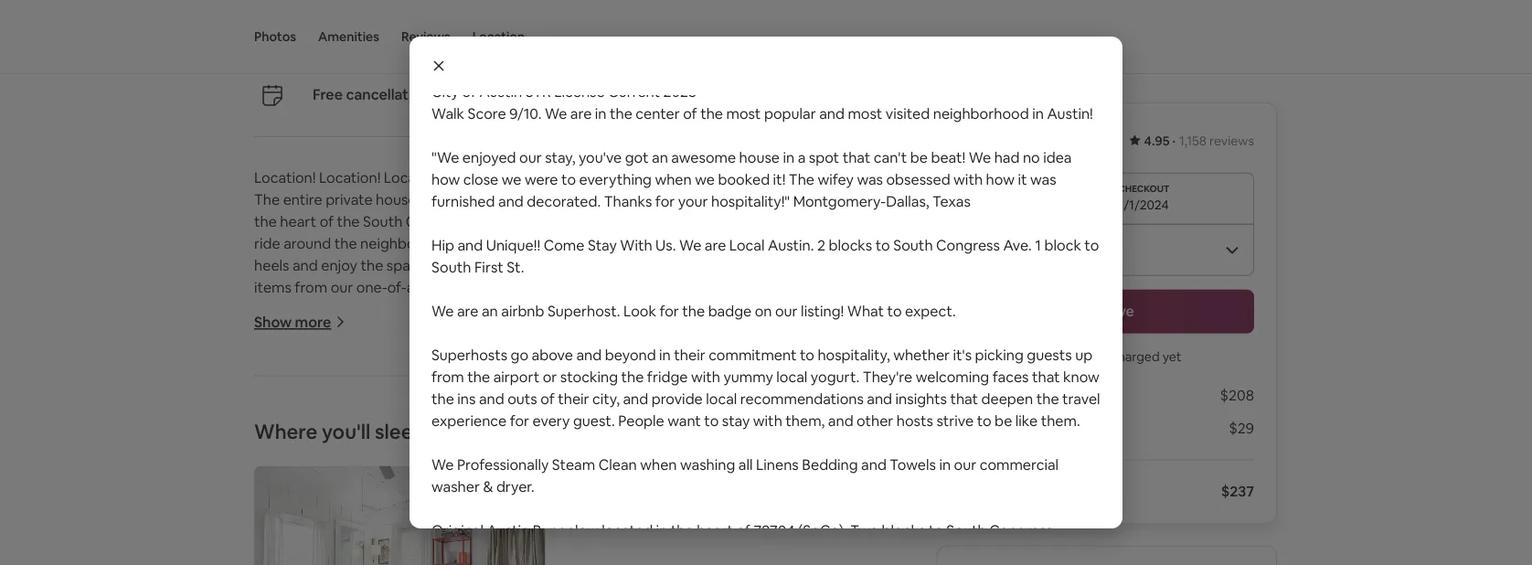 Task type: describe. For each thing, give the bounding box(es) containing it.
that down you
[[1032, 367, 1060, 386]]

block inside hip and unique!!  come stay with us. we are local austin. 2 blocks to south congress ave. 1 block to south first st.
[[1045, 235, 1082, 254]]

of inside original austin bungalow located in the heart of 78704 (soco). two blocks to south congress avenue (the soco shopping & entertainment district) and one block to south first street (sofi shopping & entertainment strip). no need for a car, walk or bike everywhere!.
[[736, 521, 751, 540]]

montgomery-
[[793, 192, 886, 210]]

booked for "we enjoyed our stay, you've got an awesome house in a spot that can't be beat! we had no idea how close we were to everything when we booked it! the wifey was obsesse
[[593, 563, 645, 565]]

want
[[668, 411, 701, 430]]

and down people
[[645, 475, 671, 494]]

$29
[[1229, 419, 1255, 438]]

where
[[254, 419, 318, 445]]

and inside ""we enjoyed our stay, you've got an awesome house in a spot that can't be beat! we had no idea how close we were to everything when we booked it! the wifey was obsessed with how it was furnished and decorated. thanks for your hospitality!"  montgomery-dallas,  texas"
[[498, 192, 524, 210]]

perfect
[[466, 190, 517, 208]]

for inside superhosts go above and beyond in their commitment to hospitality, whether it's picking guests up from the airport or stocking the fridge with yummy local yogurt. they're welcoming faces that know the ins and outs of their city, and provide local recommendations and insights that deepen the travel experience for every guest. people want to stay with them, and other hosts strive to be like them.
[[510, 411, 530, 430]]

the down parking
[[682, 301, 705, 320]]

a inside original austin bungalow located in the heart of 78704 (soco). two blocks to south congress avenue (the soco shopping & entertainment district) and one block to south first street (sofi shopping & entertainment strip). no need for a car, walk or bike everywhere!.
[[740, 565, 748, 565]]

reviews
[[1210, 133, 1255, 149]]

1 vertical spatial their
[[558, 389, 589, 408]]

furnished
[[432, 192, 495, 210]]

we inside we professionally steam clean when washing all linens bedding and towels in our commercial washer & dryer.
[[432, 455, 454, 474]]

when for "we enjoyed our stay, you've got an awesome house in a spot that can't be beat! we had no idea how close we were to everything when we booked it! the wifey was obsesse
[[530, 563, 567, 565]]

walk for location!
[[254, 475, 287, 494]]

to inside ""we enjoyed our stay, you've got an awesome house in a spot that can't be beat! we had no idea how close we were to everything when we booked it! the wifey was obsessed with how it was furnished and decorated. thanks for your hospitality!"  montgomery-dallas,  texas"
[[561, 170, 576, 188]]

december
[[482, 84, 555, 103]]

site
[[580, 277, 604, 296]]

our inside we professionally steam clean when washing all linens bedding and towels in our commercial washer & dryer.
[[954, 455, 977, 474]]

close for "we enjoyed our stay, you've got an awesome house in a spot that can't be beat! we had no idea how close we were to everything when we booked it! the wifey was obsessed with how it was furnished and decorated. thanks for your hospitality!"  montgomery-dallas,  texas
[[463, 170, 499, 188]]

of left over
[[295, 409, 309, 428]]

soco inside original austin bungalow located in the heart of 78704 (soco). two blocks to south congress avenue (the soco shopping & entertainment district) and one block to south first street (sofi shopping & entertainment strip). no need for a car, walk or bike everywhere!.
[[519, 543, 555, 561]]

2 vertical spatial shopping
[[432, 565, 496, 565]]

of-
[[387, 277, 407, 296]]

license for our
[[554, 82, 605, 101]]

and up people
[[623, 389, 648, 408]]

were for "we enjoyed our stay, you've got an awesome house in a spot that can't be beat! we had no idea how close we were to everything when we booked it! the wifey was obsessed with how it was furnished and decorated. thanks for your hospitality!"  montgomery-dallas,  texas
[[525, 170, 558, 188]]

including
[[785, 255, 846, 274]]

from inside superhosts go above and beyond in their commitment to hospitality, whether it's picking guests up from the airport or stocking the fridge with yummy local yogurt. they're welcoming faces that know the ins and outs of their city, and provide local recommendations and insights that deepen the travel experience for every guest. people want to stay with them, and other hosts strive to be like them.
[[432, 367, 464, 386]]

washer
[[432, 477, 480, 496]]

strive
[[937, 411, 974, 430]]

them.
[[1041, 411, 1081, 430]]

first inside original austin bungalow located in the heart of 78704 (soco). two blocks to south congress avenue (the soco shopping & entertainment district) and one block to south first street (sofi shopping & entertainment strip). no need for a car, walk or bike everywhere!.
[[955, 543, 984, 561]]

we down sleep at the bottom of page
[[371, 475, 393, 494]]

original
[[432, 521, 484, 540]]

and left other
[[828, 411, 854, 430]]

you'll
[[322, 419, 371, 445]]

listing!
[[801, 301, 844, 320]]

we inside hip and unique!!  come stay with us. we are local austin. 2 blocks to south congress ave. 1 block to south first st.
[[679, 235, 702, 254]]

superhosts go above and beyond in their commitment to hospitality, whether it's picking guests up from the airport or stocking the fridge with yummy local yogurt. they're welcoming faces that know the ins and outs of their city, and provide local recommendations and insights that deepen the travel experience for every guest. people want to stay with them, and other hosts strive to be like them.
[[432, 345, 1101, 430]]

the down professionally
[[526, 475, 549, 494]]

the up ride
[[254, 211, 277, 230]]

with left them,
[[753, 411, 783, 430]]

up inside superhosts go above and beyond in their commitment to hospitality, whether it's picking guests up from the airport or stocking the fridge with yummy local yogurt. they're welcoming faces that know the ins and outs of their city, and provide local recommendations and insights that deepen the travel experience for every guest. people want to stay with them, and other hosts strive to be like them.
[[1075, 345, 1093, 364]]

heels
[[254, 255, 289, 274]]

welcoming
[[916, 367, 990, 386]]

with inside ""we enjoyed our stay, you've got an awesome house in a spot that can't be beat! we had no idea how close we were to everything when we booked it! the wifey was obsessed with how it was furnished and decorated. thanks for your hospitality!"  montgomery-dallas,  texas"
[[954, 170, 983, 188]]

house inside location! location! location the entire private house is your perfect urban oasis! the austin texas house is located in the heart of the south congress soco shopping and entertainment district. take a bike ride around the neighborhood to experience austin like a local. or stay in, kick up your heels and enjoy the spacious bungalow featuring award-winning interior design including items from our one-of-a-kind collection. free on-site and street parking available. hosting since 2011.
[[376, 190, 416, 208]]

1 vertical spatial entertainment
[[639, 543, 736, 561]]

experience inside location! location! location the entire private house is your perfect urban oasis! the austin texas house is located in the heart of the south congress soco shopping and entertainment district. take a bike ride around the neighborhood to experience austin like a local. or stay in, kick up your heels and enjoy the spacious bungalow featuring award-winning interior design including items from our one-of-a-kind collection. free on-site and street parking available. hosting since 2011.
[[477, 233, 552, 252]]

texas inside location! location! location the entire private house is your perfect urban oasis! the austin texas house is located in the heart of the south congress soco shopping and entertainment district. take a bike ride around the neighborhood to experience austin like a local. or stay in, kick up your heels and enjoy the spacious bungalow featuring award-winning interior design including items from our one-of-a-kind collection. free on-site and street parking available. hosting since 2011.
[[677, 190, 716, 208]]

1 horizontal spatial $208
[[1011, 125, 1059, 151]]

house for "we enjoyed our stay, you've got an awesome house in a spot that can't be beat! we had no idea how close we were to everything when we booked it! the wifey was obsessed with how it was furnished and decorated. thanks for your hospitality!"  montgomery-dallas,  texas
[[739, 148, 780, 166]]

blocks inside hip and unique!!  come stay with us. we are local austin. 2 blocks to south congress ave. 1 block to south first st.
[[829, 235, 873, 254]]

private
[[326, 190, 373, 208]]

in inside "we enjoyed our stay, you've got an awesome house in a spot that can't be beat! we had no idea how close we were to everything when we booked it! the wifey was obsesse
[[609, 541, 621, 559]]

x
[[997, 386, 1005, 405]]

1 horizontal spatial reviews
[[480, 409, 535, 428]]

look
[[624, 301, 656, 320]]

it! for "we enjoyed our stay, you've got an awesome house in a spot that can't be beat! we had no idea how close we were to everything when we booked it! the wifey was obsesse
[[648, 563, 661, 565]]

that inside ""we enjoyed our stay, you've got an awesome house in a spot that can't be beat! we had no idea how close we were to everything when we booked it! the wifey was obsessed with how it was furnished and decorated. thanks for your hospitality!"  montgomery-dallas,  texas"
[[843, 148, 871, 166]]

above
[[532, 345, 573, 364]]

0 vertical spatial free
[[313, 84, 343, 103]]

stay
[[588, 235, 617, 254]]

and down oasis!
[[580, 211, 605, 230]]

guests
[[1027, 345, 1072, 364]]

a inside "we enjoyed our stay, you've got an awesome house in a spot that can't be beat! we had no idea how close we were to everything when we booked it! the wifey was obsesse
[[624, 541, 632, 559]]

enjoy
[[321, 255, 357, 274]]

of down professionally
[[509, 475, 523, 494]]

most down the washing
[[674, 475, 709, 494]]

with up provide
[[691, 367, 720, 386]]

are down working.
[[570, 104, 592, 123]]

when for "we enjoyed our stay, you've got an awesome house in a spot that can't be beat! we had no idea how close we were to everything when we booked it! the wifey was obsessed with how it was furnished and decorated. thanks for your hospitality!"  montgomery-dallas,  texas
[[655, 170, 692, 188]]

$254
[[960, 125, 1007, 151]]

score for enjoyed
[[468, 104, 506, 123]]

license for location!
[[377, 453, 428, 472]]

a inside ""we enjoyed our stay, you've got an awesome house in a spot that can't be beat! we had no idea how close we were to everything when we booked it! the wifey was obsessed with how it was furnished and decorated. thanks for your hospitality!"  montgomery-dallas,  texas"
[[798, 148, 806, 166]]

ride
[[254, 233, 280, 252]]

obsessed
[[887, 170, 951, 188]]

most up ""we enjoyed our stay, you've got an awesome house in a spot that can't be beat! we had no idea how close we were to everything when we booked it! the wifey was obsessed with how it was furnished and decorated. thanks for your hospitality!"  montgomery-dallas,  texas"
[[726, 104, 761, 123]]

are left washer
[[396, 475, 418, 494]]

that up strive
[[950, 389, 978, 408]]

thanks
[[604, 192, 652, 210]]

and up montgomery-
[[819, 104, 845, 123]]

our inside "we enjoyed our stay, you've got an awesome house in a spot that can't be beat! we had no idea how close we were to everything when we booked it! the wifey was obsesse
[[345, 541, 368, 559]]

bike inside location! location! location the entire private house is your perfect urban oasis! the austin texas house is located in the heart of the south congress soco shopping and entertainment district. take a bike ride around the neighborhood to experience austin like a local. or stay in, kick up your heels and enjoy the spacious bungalow featuring award-winning interior design including items from our one-of-a-kind collection. free on-site and street parking available. hosting since 2011.
[[811, 211, 839, 230]]

idea for "we enjoyed our stay, you've got an awesome house in a spot that can't be beat! we had no idea how close we were to everything when we booked it! the wifey was obsessed with how it was furnished and decorated. thanks for your hospitality!"  montgomery-dallas,  texas
[[1044, 148, 1072, 166]]

the down "beyond"
[[621, 367, 644, 386]]

car,
[[751, 565, 775, 565]]

we down december
[[545, 104, 567, 123]]

heart inside location! location! location the entire private house is your perfect urban oasis! the austin texas house is located in the heart of the south congress soco shopping and entertainment district. take a bike ride around the neighborhood to experience austin like a local. or stay in, kick up your heels and enjoy the spacious bungalow featuring award-winning interior design including items from our one-of-a-kind collection. free on-site and street parking available. hosting since 2011.
[[280, 211, 317, 230]]

2 horizontal spatial your
[[796, 233, 826, 252]]

bike inside original austin bungalow located in the heart of 78704 (soco). two blocks to south congress avenue (the soco shopping & entertainment district) and one block to south first street (sofi shopping & entertainment strip). no need for a car, walk or bike everywhere!.
[[832, 565, 860, 565]]

1 down working.
[[559, 84, 565, 103]]

working.
[[533, 46, 584, 62]]

of down the where
[[285, 453, 299, 472]]

austin inside original austin bungalow located in the heart of 78704 (soco). two blocks to south congress avenue (the soco shopping & entertainment district) and one block to south first street (sofi shopping & entertainment strip). no need for a car, walk or bike everywhere!.
[[487, 521, 530, 540]]

are down collection.
[[457, 301, 479, 320]]

location! location! location the entire private house is your perfect urban oasis! the austin texas house is located in the heart of the south congress soco shopping and entertainment district. take a bike ride around the neighborhood to experience austin like a local. or stay in, kick up your heels and enjoy the spacious bungalow featuring award-winning interior design including items from our one-of-a-kind collection. free on-site and street parking available. hosting since 2011.
[[254, 168, 854, 318]]

1 horizontal spatial their
[[674, 345, 706, 364]]

unique!!
[[486, 235, 541, 254]]

be inside superhosts go above and beyond in their commitment to hospitality, whether it's picking guests up from the airport or stocking the fridge with yummy local yogurt. they're welcoming faces that know the ins and outs of their city, and provide local recommendations and insights that deepen the travel experience for every guest. people want to stay with them, and other hosts strive to be like them.
[[995, 411, 1013, 430]]

urban
[[520, 190, 559, 208]]

idea for "we enjoyed our stay, you've got an awesome house in a spot that can't be beat! we had no idea how close we were to everything when we booked it! the wifey was obsesse
[[275, 563, 303, 565]]

everywhere!.
[[863, 565, 949, 565]]

location! location! location!
[[254, 365, 446, 384]]

street
[[636, 277, 676, 296]]

popular for local
[[764, 104, 816, 123]]

or inside superhosts go above and beyond in their commitment to hospitality, whether it's picking guests up from the airport or stocking the fridge with yummy local yogurt. they're welcoming faces that know the ins and outs of their city, and provide local recommendations and insights that deepen the travel experience for every guest. people want to stay with them, and other hosts strive to be like them.
[[543, 367, 557, 386]]

come
[[544, 235, 585, 254]]

commitment
[[709, 345, 797, 364]]

visited for 2011:
[[712, 475, 756, 494]]

or
[[676, 233, 693, 252]]

you've for "we enjoyed our stay, you've got an awesome house in a spot that can't be beat! we had no idea how close we were to everything when we booked it! the wifey was obsessed with how it was furnished and decorated. thanks for your hospitality!"  montgomery-dallas,  texas
[[579, 148, 622, 166]]

had for "we enjoyed our stay, you've got an awesome house in a spot that can't be beat! we had no idea how close we were to everything when we booked it! the wifey was obsesse
[[820, 541, 846, 559]]

of down well-
[[462, 82, 476, 101]]

"we enjoyed our stay, you've got an awesome house in a spot that can't be beat! we had no idea how close we were to everything when we booked it! the wifey was obsessed with how it was furnished and decorated. thanks for your hospitality!"  montgomery-dallas,  texas
[[432, 148, 1072, 210]]

airbnb
[[960, 419, 1005, 438]]

heart inside original austin bungalow located in the heart of 78704 (soco). two blocks to south congress avenue (the soco shopping & entertainment district) and one block to south first street (sofi shopping & entertainment strip). no need for a car, walk or bike everywhere!.
[[697, 521, 733, 540]]

walk inside original austin bungalow located in the heart of 78704 (soco). two blocks to south congress avenue (the soco shopping & entertainment district) and one block to south first street (sofi shopping & entertainment strip). no need for a car, walk or bike everywhere!.
[[778, 565, 811, 565]]

entertainment inside location! location! location the entire private house is your perfect urban oasis! the austin texas house is located in the heart of the south congress soco shopping and entertainment district. take a bike ride around the neighborhood to experience austin like a local. or stay in, kick up your heels and enjoy the spacious bungalow featuring award-winning interior design including items from our one-of-a-kind collection. free on-site and street parking available. hosting since 2011.
[[608, 211, 706, 230]]

cancellation
[[346, 84, 430, 103]]

yogurt.
[[811, 367, 860, 386]]

when inside we professionally steam clean when washing all linens bedding and towels in our commercial washer & dryer.
[[640, 455, 677, 474]]

austin.
[[768, 235, 814, 254]]

most up montgomery-
[[848, 104, 883, 123]]

1 vertical spatial shopping
[[558, 543, 622, 561]]

the up them.
[[1037, 389, 1059, 408]]

over
[[313, 409, 343, 428]]

the up enjoy
[[334, 233, 357, 252]]

original austin bungalow located in the heart of 78704 (soco). two blocks to south congress avenue (the soco shopping & entertainment district) and one block to south first street (sofi shopping & entertainment strip). no need for a car, walk or bike everywhere!.
[[432, 521, 1065, 565]]

2 horizontal spatial &
[[626, 543, 636, 561]]

the left entire
[[254, 190, 280, 208]]

$208 for $208 x 1 night
[[960, 386, 994, 405]]

in inside superhosts go above and beyond in their commitment to hospitality, whether it's picking guests up from the airport or stocking the fridge with yummy local yogurt. they're welcoming faces that know the ins and outs of their city, and provide local recommendations and insights that deepen the travel experience for every guest. people want to stay with them, and other hosts strive to be like them.
[[659, 345, 671, 364]]

for inside original austin bungalow located in the heart of 78704 (soco). two blocks to south congress avenue (the soco shopping & entertainment district) and one block to south first street (sofi shopping & entertainment strip). no need for a car, walk or bike everywhere!.
[[717, 565, 737, 565]]

avenue
[[432, 543, 482, 561]]

location! up 'private'
[[319, 168, 381, 186]]

and inside hip and unique!!  come stay with us. we are local austin. 2 blocks to south congress ave. 1 block to south first st.
[[458, 235, 483, 254]]

congress inside location! location! location the entire private house is your perfect urban oasis! the austin texas house is located in the heart of the south congress soco shopping and entertainment district. take a bike ride around the neighborhood to experience austin like a local. or stay in, kick up your heels and enjoy the spacious bungalow featuring award-winning interior design including items from our one-of-a-kind collection. free on-site and street parking available. hosting since 2011.
[[406, 211, 470, 230]]

charged
[[1111, 348, 1160, 364]]

like inside location! location! location the entire private house is your perfect urban oasis! the austin texas house is located in the heart of the south congress soco shopping and entertainment district. take a bike ride around the neighborhood to experience austin like a local. or stay in, kick up your heels and enjoy the spacious bungalow featuring award-winning interior design including items from our one-of-a-kind collection. free on-site and street parking available. hosting since 2011.
[[602, 233, 624, 252]]

austin up featuring
[[556, 233, 598, 252]]

$254 $208
[[960, 125, 1059, 151]]

enjoyed for "we enjoyed our stay, you've got an awesome house in a spot that can't be beat! we had no idea how close we were to everything when we booked it! the wifey was obsesse
[[288, 541, 342, 559]]

were for "we enjoyed our stay, you've got an awesome house in a spot that can't be beat! we had no idea how close we were to everything when we booked it! the wifey was obsesse
[[400, 563, 433, 565]]

(sofi
[[1032, 543, 1065, 561]]

expect.
[[905, 301, 956, 320]]

0 vertical spatial location
[[473, 28, 525, 45]]

an for "we enjoyed our stay, you've got an awesome house in a spot that can't be beat! we had no idea how close we were to everything when we booked it! the wifey was obsesse
[[478, 541, 494, 559]]

an for "we enjoyed our stay, you've got an awesome house in a spot that can't be beat! we had no idea how close we were to everything when we booked it! the wifey was obsessed with how it was furnished and decorated. thanks for your hospitality!"  montgomery-dallas,  texas
[[652, 148, 668, 166]]

9/10. for enjoyed
[[510, 104, 542, 123]]

stay, for "we enjoyed our stay, you've got an awesome house in a spot that can't be beat! we had no idea how close we were to everything when we booked it! the wifey was obsessed with how it was furnished and decorated. thanks for your hospitality!"  montgomery-dallas,  texas
[[545, 148, 576, 166]]

wifey for "we enjoyed our stay, you've got an awesome house in a spot that can't be beat! we had no idea how close we were to everything when we booked it! the wifey was obsessed with how it was furnished and decorated. thanks for your hospitality!"  montgomery-dallas,  texas
[[818, 170, 854, 188]]

two
[[851, 521, 879, 540]]

most down steam
[[552, 475, 587, 494]]

bungalow
[[449, 255, 515, 274]]

people
[[618, 411, 665, 430]]

"we for "we enjoyed our stay, you've got an awesome house in a spot that can't be beat! we had no idea how close we were to everything when we booked it! the wifey was obsessed with how it was furnished and decorated. thanks for your hospitality!"  montgomery-dallas,  texas
[[432, 148, 459, 166]]

enjoyed for "we enjoyed our stay, you've got an awesome house in a spot that can't be beat! we had no idea how close we were to everything when we booked it! the wifey was obsessed with how it was furnished and decorated. thanks for your hospitality!"  montgomery-dallas,  texas
[[463, 148, 516, 166]]

they're
[[863, 367, 913, 386]]

show more
[[254, 313, 331, 331]]

that inside "we enjoyed our stay, you've got an awesome house in a spot that can't be beat! we had no idea how close we were to everything when we booked it! the wifey was obsesse
[[669, 541, 697, 559]]

city of austin str license current 2023 walk score 9/10.  we are in the center of the most popular and most visited neighborhood in austin! for are
[[432, 82, 1093, 123]]

be right won't
[[1093, 348, 1108, 364]]

str for location!
[[348, 453, 374, 472]]

reviews button
[[401, 0, 451, 73]]

beat! for "we enjoyed our stay, you've got an awesome house in a spot that can't be beat! we had no idea how close we were to everything when we booked it! the wifey was obsesse
[[757, 541, 792, 559]]

city for "we enjoyed our stay, you've got an awesome house in a spot that can't be beat! we had no idea how close we were to everything when we booked it! the wifey was obsessed with how it was furnished and decorated. thanks for your hospitality!"  montgomery-dallas,  texas
[[432, 82, 459, 101]]

around
[[284, 233, 331, 252]]

$208 x 1 night button
[[960, 386, 1052, 405]]

the up fantastic
[[432, 389, 454, 408]]

1 horizontal spatial &
[[499, 565, 509, 565]]

it! for "we enjoyed our stay, you've got an awesome house in a spot that can't be beat! we had no idea how close we were to everything when we booked it! the wifey was obsessed with how it was furnished and decorated. thanks for your hospitality!"  montgomery-dallas,  texas
[[773, 170, 786, 188]]

a-
[[407, 277, 420, 296]]

location! up "just"
[[254, 365, 316, 384]]

current for our
[[608, 82, 660, 101]]

your inside ""we enjoyed our stay, you've got an awesome house in a spot that can't be beat! we had no idea how close we were to everything when we booked it! the wifey was obsessed with how it was furnished and decorated. thanks for your hospitality!"  montgomery-dallas,  texas"
[[678, 192, 708, 210]]

photos
[[254, 28, 296, 45]]

had for "we enjoyed our stay, you've got an awesome house in a spot that can't be beat! we had no idea how close we were to everything when we booked it! the wifey was obsessed with how it was furnished and decorated. thanks for your hospitality!"  montgomery-dallas,  texas
[[995, 148, 1020, 166]]

go
[[511, 345, 529, 364]]

our inside location! location! location the entire private house is your perfect urban oasis! the austin texas house is located in the heart of the south congress soco shopping and entertainment district. take a bike ride around the neighborhood to experience austin like a local. or stay in, kick up your heels and enjoy the spacious bungalow featuring award-winning interior design including items from our one-of-a-kind collection. free on-site and street parking available. hosting since 2011.
[[331, 277, 353, 296]]

it
[[1018, 170, 1027, 188]]

neighborhood inside location! location! location the entire private house is your perfect urban oasis! the austin texas house is located in the heart of the south congress soco shopping and entertainment district. take a bike ride around the neighborhood to experience austin like a local. or stay in, kick up your heels and enjoy the spacious bungalow featuring award-winning interior design including items from our one-of-a-kind collection. free on-site and street parking available. hosting since 2011.
[[360, 233, 456, 252]]

badge
[[708, 301, 752, 320]]

visited for local
[[886, 104, 930, 123]]

1 right "just"
[[286, 409, 292, 428]]

congress inside original austin bungalow located in the heart of 78704 (soco). two blocks to south congress avenue (the soco shopping & entertainment district) and one block to south first street (sofi shopping & entertainment strip). no need for a car, walk or bike everywhere!.
[[990, 521, 1053, 540]]

house
[[719, 190, 761, 208]]

bungalow
[[533, 521, 599, 540]]

0 horizontal spatial your
[[433, 190, 463, 208]]

provide
[[652, 389, 703, 408]]

beat! for "we enjoyed our stay, you've got an awesome house in a spot that can't be beat! we had no idea how close we were to everything when we booked it! the wifey was obsessed with how it was furnished and decorated. thanks for your hospitality!"  montgomery-dallas,  texas
[[931, 148, 966, 166]]

dryer.
[[496, 477, 535, 496]]

and down around
[[293, 255, 318, 274]]

picking
[[975, 345, 1024, 364]]

how for "we enjoyed our stay, you've got an awesome house in a spot that can't be beat! we had no idea how close we were to everything when we booked it! the wifey was obsessed with how it was furnished and decorated. thanks for your hospitality!"  montgomery-dallas,  texas
[[432, 170, 460, 188]]

austin up local.
[[632, 190, 674, 208]]

be inside ""we enjoyed our stay, you've got an awesome house in a spot that can't be beat! we had no idea how close we were to everything when we booked it! the wifey was obsessed with how it was furnished and decorated. thanks for your hospitality!"  montgomery-dallas,  texas"
[[910, 148, 928, 166]]

first inside hip and unique!!  come stay with us. we are local austin. 2 blocks to south congress ave. 1 block to south first st.
[[474, 257, 504, 276]]

from inside location! location! location the entire private house is your perfect urban oasis! the austin texas house is located in the heart of the south congress soco shopping and entertainment district. take a bike ride around the neighborhood to experience austin like a local. or stay in, kick up your heels and enjoy the spacious bungalow featuring award-winning interior design including items from our one-of-a-kind collection. free on-site and street parking available. hosting since 2011.
[[295, 277, 327, 296]]

in up the original on the bottom left of page
[[421, 475, 433, 494]]

of up ""we enjoyed our stay, you've got an awesome house in a spot that can't be beat! we had no idea how close we were to everything when we booked it! the wifey was obsessed with how it was furnished and decorated. thanks for your hospitality!"  montgomery-dallas,  texas"
[[683, 104, 697, 123]]

just
[[254, 409, 283, 428]]

are inside hip and unique!!  come stay with us. we are local austin. 2 blocks to south congress ave. 1 block to south first st.
[[705, 235, 726, 254]]

won't
[[1057, 348, 1090, 364]]

shopping inside location! location! location the entire private house is your perfect urban oasis! the austin texas house is located in the heart of the south congress soco shopping and entertainment district. take a bike ride around the neighborhood to experience austin like a local. or stay in, kick up your heels and enjoy the spacious bungalow featuring award-winning interior design including items from our one-of-a-kind collection. free on-site and street parking available. hosting since 2011.
[[513, 211, 577, 230]]

beyond
[[605, 345, 656, 364]]

south inside location! location! location the entire private house is your perfect urban oasis! the austin texas house is located in the heart of the south congress soco shopping and entertainment district. take a bike ride around the neighborhood to experience austin like a local. or stay in, kick up your heels and enjoy the spacious bungalow featuring award-winning interior design including items from our one-of-a-kind collection. free on-site and street parking available. hosting since 2011.
[[363, 211, 403, 230]]

2011.
[[292, 299, 324, 318]]

texas inside ""we enjoyed our stay, you've got an awesome house in a spot that can't be beat! we had no idea how close we were to everything when we booked it! the wifey was obsessed with how it was furnished and decorated. thanks for your hospitality!"  montgomery-dallas,  texas"
[[933, 192, 971, 210]]

location! up the just 1 of over 1000 total fantastic reviews since 2011:
[[384, 365, 446, 384]]

workspace
[[388, 22, 464, 41]]

know
[[1064, 367, 1100, 386]]

winning
[[629, 255, 682, 274]]

the down 'private'
[[337, 211, 360, 230]]

neighborhood for location! location! location!
[[254, 497, 350, 516]]

where you'll sleep
[[254, 419, 426, 445]]

or inside original austin bungalow located in the heart of 78704 (soco). two blocks to south congress avenue (the soco shopping & entertainment district) and one block to south first street (sofi shopping & entertainment strip). no need for a car, walk or bike everywhere!.
[[814, 565, 828, 565]]

2 horizontal spatial how
[[986, 170, 1015, 188]]

the inside ""we enjoyed our stay, you've got an awesome house in a spot that can't be beat! we had no idea how close we were to everything when we booked it! the wifey was obsessed with how it was furnished and decorated. thanks for your hospitality!"  montgomery-dallas,  texas"
[[789, 170, 815, 188]]

"we for "we enjoyed our stay, you've got an awesome house in a spot that can't be beat! we had no idea how close we were to everything when we booked it! the wifey was obsesse
[[257, 541, 285, 559]]

location! up entire
[[254, 168, 316, 186]]

the up the thanks
[[610, 104, 633, 123]]

the inside "we enjoyed our stay, you've got an awesome house in a spot that can't be beat! we had no idea how close we were to everything when we booked it! the wifey was obsesse
[[664, 563, 689, 565]]

1 vertical spatial local
[[706, 389, 737, 408]]

& inside we professionally steam clean when washing all linens bedding and towels in our commercial washer & dryer.
[[483, 477, 493, 496]]

city for location! location! location!
[[254, 453, 282, 472]]

in inside we professionally steam clean when washing all linens bedding and towels in our commercial washer & dryer.
[[939, 455, 951, 474]]

airbnb service fee
[[960, 419, 1082, 438]]

in up oasis!
[[595, 104, 607, 123]]

and inside we professionally steam clean when washing all linens bedding and towels in our commercial washer & dryer.
[[861, 455, 887, 474]]

1/1/2024
[[1119, 196, 1169, 213]]

spot for "we enjoyed our stay, you've got an awesome house in a spot that can't be beat! we had no idea how close we were to everything when we booked it! the wifey was obsesse
[[635, 541, 665, 559]]

stay inside location! location! location the entire private house is your perfect urban oasis! the austin texas house is located in the heart of the south congress soco shopping and entertainment district. take a bike ride around the neighborhood to experience austin like a local. or stay in, kick up your heels and enjoy the spacious bungalow featuring award-winning interior design including items from our one-of-a-kind collection. free on-site and street parking available. hosting since 2011.
[[696, 233, 724, 252]]

hosting
[[798, 277, 851, 296]]

where you'll sleep region
[[247, 419, 859, 565]]

it's
[[953, 345, 972, 364]]

the up ""we enjoyed our stay, you've got an awesome house in a spot that can't be beat! we had no idea how close we were to everything when we booked it! the wifey was obsessed with how it was furnished and decorated. thanks for your hospitality!"  montgomery-dallas,  texas"
[[701, 104, 723, 123]]

0 horizontal spatial reviews
[[401, 28, 451, 45]]

and up stocking at the bottom
[[576, 345, 602, 364]]

spacious
[[387, 255, 445, 274]]

ins
[[458, 389, 476, 408]]

the right oasis!
[[603, 190, 628, 208]]

1 right x
[[1008, 386, 1014, 405]]

the down superhosts
[[468, 367, 490, 386]]



Task type: vqa. For each thing, say whether or not it's contained in the screenshot.
workspace
yes



Task type: locate. For each thing, give the bounding box(es) containing it.
you've down the original on the bottom left of page
[[405, 541, 448, 559]]

the up montgomery-
[[789, 170, 815, 188]]

location up suited
[[473, 28, 525, 45]]

idea inside "we enjoyed our stay, you've got an awesome house in a spot that can't be beat! we had no idea how close we were to everything when we booked it! the wifey was obsesse
[[275, 563, 303, 565]]

1 horizontal spatial location
[[473, 28, 525, 45]]

0 vertical spatial or
[[543, 367, 557, 386]]

an up the thanks
[[652, 148, 668, 166]]

2 horizontal spatial was
[[1030, 170, 1057, 188]]

them,
[[786, 411, 825, 430]]

and
[[819, 104, 845, 123], [498, 192, 524, 210], [580, 211, 605, 230], [458, 235, 483, 254], [293, 255, 318, 274], [607, 277, 632, 296], [576, 345, 602, 364], [479, 389, 504, 408], [623, 389, 648, 408], [867, 389, 893, 408], [828, 411, 854, 430], [861, 455, 887, 474], [645, 475, 671, 494], [797, 543, 822, 561]]

enjoyed inside "we enjoyed our stay, you've got an awesome house in a spot that can't be beat! we had no idea how close we were to everything when we booked it! the wifey was obsesse
[[288, 541, 342, 559]]

house for "we enjoyed our stay, you've got an awesome house in a spot that can't be beat! we had no idea how close we were to everything when we booked it! the wifey was obsesse
[[565, 541, 606, 559]]

hospitality,
[[818, 345, 890, 364]]

beat! inside "we enjoyed our stay, you've got an awesome house in a spot that can't be beat! we had no idea how close we were to everything when we booked it! the wifey was obsesse
[[757, 541, 792, 559]]

since left 2011:
[[538, 409, 573, 428]]

0 vertical spatial everything
[[579, 170, 652, 188]]

$208 left x
[[960, 386, 994, 405]]

located
[[778, 190, 829, 208], [602, 521, 653, 540]]

beat! inside ""we enjoyed our stay, you've got an awesome house in a spot that can't be beat! we had no idea how close we were to everything when we booked it! the wifey was obsessed with how it was furnished and decorated. thanks for your hospitality!"  montgomery-dallas,  texas"
[[931, 148, 966, 166]]

9/10. inside about this space dialog
[[510, 104, 542, 123]]

popular inside about this space dialog
[[764, 104, 816, 123]]

$237
[[1221, 482, 1255, 501]]

wifey inside ""we enjoyed our stay, you've got an awesome house in a spot that can't be beat! we had no idea how close we were to everything when we booked it! the wifey was obsessed with how it was furnished and decorated. thanks for your hospitality!"  montgomery-dallas,  texas"
[[818, 170, 854, 188]]

house inside ""we enjoyed our stay, you've got an awesome house in a spot that can't be beat! we had no idea how close we were to everything when we booked it! the wifey was obsessed with how it was furnished and decorated. thanks for your hospitality!"  montgomery-dallas,  texas"
[[739, 148, 780, 166]]

1 vertical spatial license
[[377, 453, 428, 472]]

city
[[432, 82, 459, 101], [254, 453, 282, 472]]

block
[[1045, 235, 1082, 254], [854, 543, 891, 561]]

location!
[[254, 168, 316, 186], [319, 168, 381, 186], [254, 365, 316, 384], [319, 365, 381, 384], [384, 365, 446, 384]]

stay, inside "we enjoyed our stay, you've got an awesome house in a spot that can't be beat! we had no idea how close we were to everything when we booked it! the wifey was obsesse
[[371, 541, 401, 559]]

9/10. down december
[[510, 104, 542, 123]]

up inside location! location! location the entire private house is your perfect urban oasis! the austin texas house is located in the heart of the south congress soco shopping and entertainment district. take a bike ride around the neighborhood to experience austin like a local. or stay in, kick up your heels and enjoy the spacious bungalow featuring award-winning interior design including items from our one-of-a-kind collection. free on-site and street parking available. hosting since 2011.
[[776, 233, 793, 252]]

collection.
[[452, 277, 521, 296]]

1 vertical spatial 9/10.
[[332, 475, 364, 494]]

1 horizontal spatial everything
[[579, 170, 652, 188]]

0 vertical spatial idea
[[1044, 148, 1072, 166]]

our inside ""we enjoyed our stay, you've got an awesome house in a spot that can't be beat! we had no idea how close we were to everything when we booked it! the wifey was obsessed with how it was furnished and decorated. thanks for your hospitality!"  montgomery-dallas,  texas"
[[519, 148, 542, 166]]

photos button
[[254, 0, 296, 73]]

2 vertical spatial entertainment
[[512, 565, 609, 565]]

1 horizontal spatial you've
[[579, 148, 622, 166]]

enjoyed
[[463, 148, 516, 166], [288, 541, 342, 559]]

1 horizontal spatial since
[[538, 409, 573, 428]]

1 inside hip and unique!!  come stay with us. we are local austin. 2 blocks to south congress ave. 1 block to south first st.
[[1035, 235, 1042, 254]]

had inside "we enjoyed our stay, you've got an awesome house in a spot that can't be beat! we had no idea how close we were to everything when we booked it! the wifey was obsesse
[[820, 541, 846, 559]]

0 horizontal spatial house
[[376, 190, 416, 208]]

the up the original on the bottom left of page
[[436, 475, 458, 494]]

& down (the
[[499, 565, 509, 565]]

we right us.
[[679, 235, 702, 254]]

with inside dedicated workspace a room with wifi that's well-suited for working.
[[359, 46, 384, 62]]

2 vertical spatial neighborhood
[[254, 497, 350, 516]]

the right strip).
[[664, 563, 689, 565]]

congress inside hip and unique!!  come stay with us. we are local austin. 2 blocks to south congress ave. 1 block to south first st.
[[936, 235, 1000, 254]]

in up including
[[832, 190, 844, 208]]

0 vertical spatial city
[[432, 82, 459, 101]]

are left in,
[[705, 235, 726, 254]]

for inside ""we enjoyed our stay, you've got an awesome house in a spot that can't be beat! we had no idea how close we were to everything when we booked it! the wifey was obsessed with how it was furnished and decorated. thanks for your hospitality!"  montgomery-dallas,  texas"
[[655, 192, 675, 210]]

how inside "we enjoyed our stay, you've got an awesome house in a spot that can't be beat! we had no idea how close we were to everything when we booked it! the wifey was obsesse
[[306, 563, 335, 565]]

1 horizontal spatial first
[[955, 543, 984, 561]]

wifey for "we enjoyed our stay, you've got an awesome house in a spot that can't be beat! we had no idea how close we were to everything when we booked it! the wifey was obsesse
[[693, 563, 729, 565]]

"we
[[432, 148, 459, 166], [257, 541, 285, 559]]

& down professionally
[[483, 477, 493, 496]]

every
[[533, 411, 570, 430]]

linens
[[756, 455, 799, 474]]

0 horizontal spatial blocks
[[829, 235, 873, 254]]

2 vertical spatial an
[[478, 541, 494, 559]]

close inside "we enjoyed our stay, you've got an awesome house in a spot that can't be beat! we had no idea how close we were to everything when we booked it! the wifey was obsesse
[[338, 563, 373, 565]]

everything inside ""we enjoyed our stay, you've got an awesome house in a spot that can't be beat! we had no idea how close we were to everything when we booked it! the wifey was obsessed with how it was furnished and decorated. thanks for your hospitality!"  montgomery-dallas,  texas"
[[579, 170, 652, 188]]

house up "hospitality!""
[[739, 148, 780, 166]]

city of austin str license current 2023 walk score 9/10.  we are in the center of the most popular and most visited neighborhood in austin!
[[432, 82, 1093, 123], [254, 453, 759, 516]]

1 is from the left
[[420, 190, 430, 208]]

enjoyed inside ""we enjoyed our stay, you've got an awesome house in a spot that can't be beat! we had no idea how close we were to everything when we booked it! the wifey was obsessed with how it was furnished and decorated. thanks for your hospitality!"  montgomery-dallas,  texas"
[[463, 148, 516, 166]]

booked inside ""we enjoyed our stay, you've got an awesome house in a spot that can't be beat! we had no idea how close we were to everything when we booked it! the wifey was obsessed with how it was furnished and decorated. thanks for your hospitality!"  montgomery-dallas,  texas"
[[718, 170, 770, 188]]

in inside ""we enjoyed our stay, you've got an awesome house in a spot that can't be beat! we had no idea how close we were to everything when we booked it! the wifey was obsessed with how it was furnished and decorated. thanks for your hospitality!"  montgomery-dallas,  texas"
[[783, 148, 795, 166]]

their down stocking at the bottom
[[558, 389, 589, 408]]

0 horizontal spatial license
[[377, 453, 428, 472]]

reviews
[[401, 28, 451, 45], [480, 409, 535, 428]]

austin! inside about this space dialog
[[1047, 104, 1093, 123]]

dallas,
[[886, 192, 930, 210]]

1000
[[346, 409, 378, 428]]

since inside location! location! location the entire private house is your perfect urban oasis! the austin texas house is located in the heart of the south congress soco shopping and entertainment district. take a bike ride around the neighborhood to experience austin like a local. or stay in, kick up your heels and enjoy the spacious bungalow featuring award-winning interior design including items from our one-of-a-kind collection. free on-site and street parking available. hosting since 2011.
[[254, 299, 289, 318]]

since down items
[[254, 299, 289, 318]]

with up 12/31/2023
[[954, 170, 983, 188]]

and down the 'award-'
[[607, 277, 632, 296]]

0 horizontal spatial free
[[313, 84, 343, 103]]

no inside "we enjoyed our stay, you've got an awesome house in a spot that can't be beat! we had no idea how close we were to everything when we booked it! the wifey was obsesse
[[254, 563, 271, 565]]

no
[[655, 565, 675, 565]]

when right the clean
[[640, 455, 677, 474]]

and up other
[[867, 389, 893, 408]]

how for "we enjoyed our stay, you've got an awesome house in a spot that can't be beat! we had no idea how close we were to everything when we booked it! the wifey was obsesse
[[306, 563, 335, 565]]

score for location!
[[290, 475, 329, 494]]

0 horizontal spatial soco
[[473, 211, 509, 230]]

booked inside "we enjoyed our stay, you've got an awesome house in a spot that can't be beat! we had no idea how close we were to everything when we booked it! the wifey was obsesse
[[593, 563, 645, 565]]

current for location!
[[431, 453, 483, 472]]

popular for 2011:
[[590, 475, 642, 494]]

professionally
[[457, 455, 549, 474]]

0 horizontal spatial is
[[420, 190, 430, 208]]

like inside superhosts go above and beyond in their commitment to hospitality, whether it's picking guests up from the airport or stocking the fridge with yummy local yogurt. they're welcoming faces that know the ins and outs of their city, and provide local recommendations and insights that deepen the travel experience for every guest. people want to stay with them, and other hosts strive to be like them.
[[1016, 411, 1038, 430]]

clean
[[599, 455, 637, 474]]

in inside original austin bungalow located in the heart of 78704 (soco). two blocks to south congress avenue (the soco shopping & entertainment district) and one block to south first street (sofi shopping & entertainment strip). no need for a car, walk or bike everywhere!.
[[656, 521, 668, 540]]

local
[[730, 235, 765, 254]]

1 vertical spatial everything
[[454, 563, 527, 565]]

0 horizontal spatial had
[[820, 541, 846, 559]]

1 vertical spatial soco
[[519, 543, 555, 561]]

0 horizontal spatial popular
[[590, 475, 642, 494]]

close for "we enjoyed our stay, you've got an awesome house in a spot that can't be beat! we had no idea how close we were to everything when we booked it! the wifey was obsesse
[[338, 563, 373, 565]]

or down "above"
[[543, 367, 557, 386]]

located up take
[[778, 190, 829, 208]]

airbnb service fee button
[[960, 419, 1082, 438]]

was for "we enjoyed our stay, you've got an awesome house in a spot that can't be beat! we had no idea how close we were to everything when we booked it! the wifey was obsesse
[[732, 563, 758, 565]]

sleep
[[375, 419, 426, 445]]

austin! for location! location! location!
[[368, 497, 414, 516]]

first left street
[[955, 543, 984, 561]]

stay
[[696, 233, 724, 252], [722, 411, 750, 430]]

city,
[[593, 389, 620, 408]]

we inside ""we enjoyed our stay, you've got an awesome house in a spot that can't be beat! we had no idea how close we were to everything when we booked it! the wifey was obsessed with how it was furnished and decorated. thanks for your hospitality!"  montgomery-dallas,  texas"
[[969, 148, 991, 166]]

1 vertical spatial an
[[482, 301, 498, 320]]

score down the where
[[290, 475, 329, 494]]

everything up the thanks
[[579, 170, 652, 188]]

was
[[857, 170, 883, 188], [1030, 170, 1057, 188], [732, 563, 758, 565]]

1 vertical spatial or
[[814, 565, 828, 565]]

wifey up montgomery-
[[818, 170, 854, 188]]

spot for "we enjoyed our stay, you've got an awesome house in a spot that can't be beat! we had no idea how close we were to everything when we booked it! the wifey was obsessed with how it was furnished and decorated. thanks for your hospitality!"  montgomery-dallas,  texas
[[809, 148, 840, 166]]

walk for "we
[[432, 104, 465, 123]]

reviews down outs at bottom left
[[480, 409, 535, 428]]

was for "we enjoyed our stay, you've got an awesome house in a spot that can't be beat! we had no idea how close we were to everything when we booked it! the wifey was obsessed with how it was furnished and decorated. thanks for your hospitality!"  montgomery-dallas,  texas
[[857, 170, 883, 188]]

everything for "we enjoyed our stay, you've got an awesome house in a spot that can't be beat! we had no idea how close we were to everything when we booked it! the wifey was obsesse
[[454, 563, 527, 565]]

location! up 1000
[[319, 365, 381, 384]]

$208 x 1 night
[[960, 386, 1052, 405]]

0 vertical spatial awesome
[[671, 148, 736, 166]]

location
[[473, 28, 525, 45], [384, 168, 442, 186]]

we up washer
[[432, 455, 454, 474]]

a right take
[[800, 211, 808, 230]]

st.
[[507, 257, 524, 276]]

neighborhood inside about this space dialog
[[933, 104, 1029, 123]]

texas down obsessed
[[933, 192, 971, 210]]

in down you'll
[[353, 497, 365, 516]]

free inside location! location! location the entire private house is your perfect urban oasis! the austin texas house is located in the heart of the south congress soco shopping and entertainment district. take a bike ride around the neighborhood to experience austin like a local. or stay in, kick up your heels and enjoy the spacious bungalow featuring award-winning interior design including items from our one-of-a-kind collection. free on-site and street parking available. hosting since 2011.
[[524, 277, 554, 296]]

0 horizontal spatial block
[[854, 543, 891, 561]]

stay, for "we enjoyed our stay, you've got an awesome house in a spot that can't be beat! we had no idea how close we were to everything when we booked it! the wifey was obsesse
[[371, 541, 401, 559]]

reserve
[[1080, 302, 1135, 320]]

soco down bungalow
[[519, 543, 555, 561]]

blocks inside original austin bungalow located in the heart of 78704 (soco). two blocks to south congress avenue (the soco shopping & entertainment district) and one block to south first street (sofi shopping & entertainment strip). no need for a car, walk or bike everywhere!.
[[882, 521, 926, 540]]

0 horizontal spatial location
[[384, 168, 442, 186]]

us.
[[656, 235, 676, 254]]

2023 for reviews
[[486, 453, 519, 472]]

kick
[[746, 233, 772, 252]]

0 vertical spatial blocks
[[829, 235, 873, 254]]

experience up st.
[[477, 233, 552, 252]]

for right the thanks
[[655, 192, 675, 210]]

austin! for "we enjoyed our stay, you've got an awesome house in a spot that can't be beat! we had no idea how close we were to everything when we booked it! the wifey was obsessed with how it was furnished and decorated. thanks for your hospitality!"  montgomery-dallas,  texas
[[1047, 104, 1093, 123]]

2023 inside about this space dialog
[[663, 82, 697, 101]]

that up need
[[669, 541, 697, 559]]

a
[[313, 46, 322, 62]]

awesome inside ""we enjoyed our stay, you've got an awesome house in a spot that can't be beat! we had no idea how close we were to everything when we booked it! the wifey was obsessed with how it was furnished and decorated. thanks for your hospitality!"  montgomery-dallas,  texas"
[[671, 148, 736, 166]]

2 vertical spatial congress
[[990, 521, 1053, 540]]

that's
[[411, 46, 444, 62]]

1 horizontal spatial it!
[[773, 170, 786, 188]]

of inside location! location! location the entire private house is your perfect urban oasis! the austin texas house is located in the heart of the south congress soco shopping and entertainment district. take a bike ride around the neighborhood to experience austin like a local. or stay in, kick up your heels and enjoy the spacious bungalow featuring award-winning interior design including items from our one-of-a-kind collection. free on-site and street parking available. hosting since 2011.
[[320, 211, 334, 230]]

you've inside "we enjoyed our stay, you've got an awesome house in a spot that can't be beat! we had no idea how close we were to everything when we booked it! the wifey was obsesse
[[405, 541, 448, 559]]

got for "we enjoyed our stay, you've got an awesome house in a spot that can't be beat! we had no idea how close we were to everything when we booked it! the wifey was obsessed with how it was furnished and decorated. thanks for your hospitality!"  montgomery-dallas,  texas
[[625, 148, 649, 166]]

visited
[[886, 104, 930, 123], [712, 475, 756, 494]]

bike
[[811, 211, 839, 230], [832, 565, 860, 565]]

1 horizontal spatial had
[[995, 148, 1020, 166]]

with
[[359, 46, 384, 62], [954, 170, 983, 188], [691, 367, 720, 386], [753, 411, 783, 430]]

the inside original austin bungalow located in the heart of 78704 (soco). two blocks to south congress avenue (the soco shopping & entertainment district) and one block to south first street (sofi shopping & entertainment strip). no need for a car, walk or bike everywhere!.
[[671, 521, 694, 540]]

0 horizontal spatial $208
[[960, 386, 994, 405]]

of up around
[[320, 211, 334, 230]]

congress up 'hip' on the left top of page
[[406, 211, 470, 230]]

no for "we enjoyed our stay, you've got an awesome house in a spot that can't be beat! we had no idea how close we were to everything when we booked it! the wifey was obsesse
[[254, 563, 271, 565]]

0 horizontal spatial "we
[[257, 541, 285, 559]]

soco inside location! location! location the entire private house is your perfect urban oasis! the austin texas house is located in the heart of the south congress soco shopping and entertainment district. take a bike ride around the neighborhood to experience austin like a local. or stay in, kick up your heels and enjoy the spacious bungalow featuring award-winning interior design including items from our one-of-a-kind collection. free on-site and street parking available. hosting since 2011.
[[473, 211, 509, 230]]

an inside "we enjoyed our stay, you've got an awesome house in a spot that can't be beat! we had no idea how close we were to everything when we booked it! the wifey was obsesse
[[478, 541, 494, 559]]

2 horizontal spatial house
[[739, 148, 780, 166]]

city of austin str license current 2023 walk score 9/10.  we are in the center of the most popular and most visited neighborhood in austin! up ""we enjoyed our stay, you've got an awesome house in a spot that can't be beat! we had no idea how close we were to everything when we booked it! the wifey was obsessed with how it was furnished and decorated. thanks for your hospitality!"  montgomery-dallas,  texas"
[[432, 82, 1093, 123]]

0 vertical spatial house
[[739, 148, 780, 166]]

4.95
[[1144, 133, 1170, 149]]

9/10. for location!
[[332, 475, 364, 494]]

was inside "we enjoyed our stay, you've got an awesome house in a spot that can't be beat! we had no idea how close we were to everything when we booked it! the wifey was obsesse
[[732, 563, 758, 565]]

experience inside superhosts go above and beyond in their commitment to hospitality, whether it's picking guests up from the airport or stocking the fridge with yummy local yogurt. they're welcoming faces that know the ins and outs of their city, and provide local recommendations and insights that deepen the travel experience for every guest. people want to stay with them, and other hosts strive to be like them.
[[432, 411, 507, 430]]

you've for "we enjoyed our stay, you've got an awesome house in a spot that can't be beat! we had no idea how close we were to everything when we booked it! the wifey was obsesse
[[405, 541, 448, 559]]

1 vertical spatial since
[[538, 409, 573, 428]]

2 vertical spatial &
[[499, 565, 509, 565]]

0 vertical spatial neighborhood
[[933, 104, 1029, 123]]

1 horizontal spatial city
[[432, 82, 459, 101]]

kind
[[420, 277, 448, 296]]

0 vertical spatial 2023
[[663, 82, 697, 101]]

fee
[[1060, 419, 1082, 438]]

for inside dedicated workspace a room with wifi that's well-suited for working.
[[514, 46, 531, 62]]

service
[[1009, 419, 1057, 438]]

located inside location! location! location the entire private house is your perfect urban oasis! the austin texas house is located in the heart of the south congress soco shopping and entertainment district. take a bike ride around the neighborhood to experience austin like a local. or stay in, kick up your heels and enjoy the spacious bungalow featuring award-winning interior design including items from our one-of-a-kind collection. free on-site and street parking available. hosting since 2011.
[[778, 190, 829, 208]]

austin down where you'll sleep
[[302, 453, 345, 472]]

0 horizontal spatial was
[[732, 563, 758, 565]]

1 horizontal spatial up
[[1075, 345, 1093, 364]]

austin!
[[1047, 104, 1093, 123], [368, 497, 414, 516]]

for down outs at bottom left
[[510, 411, 530, 430]]

everything inside "we enjoyed our stay, you've got an awesome house in a spot that can't be beat! we had no idea how close we were to everything when we booked it! the wifey was obsesse
[[454, 563, 527, 565]]

beat! up obsessed
[[931, 148, 966, 166]]

decorated.
[[527, 192, 601, 210]]

bedding
[[802, 455, 858, 474]]

awesome for "we enjoyed our stay, you've got an awesome house in a spot that can't be beat! we had no idea how close we were to everything when we booked it! the wifey was obsessed with how it was furnished and decorated. thanks for your hospitality!"  montgomery-dallas,  texas
[[671, 148, 736, 166]]

what
[[847, 301, 884, 320]]

1 horizontal spatial got
[[625, 148, 649, 166]]

free down a
[[313, 84, 343, 103]]

got inside ""we enjoyed our stay, you've got an awesome house in a spot that can't be beat! we had no idea how close we were to everything when we booked it! the wifey was obsessed with how it was furnished and decorated. thanks for your hospitality!"  montgomery-dallas,  texas"
[[625, 148, 649, 166]]

0 horizontal spatial score
[[290, 475, 329, 494]]

had up it
[[995, 148, 1020, 166]]

1 vertical spatial visited
[[712, 475, 756, 494]]

were inside ""we enjoyed our stay, you've got an awesome house in a spot that can't be beat! we had no idea how close we were to everything when we booked it! the wifey was obsessed with how it was furnished and decorated. thanks for your hospitality!"  montgomery-dallas,  texas"
[[525, 170, 558, 188]]

0 horizontal spatial 2023
[[486, 453, 519, 472]]

visited down all
[[712, 475, 756, 494]]

a up strip).
[[624, 541, 632, 559]]

bike down one
[[832, 565, 860, 565]]

1 vertical spatial city
[[254, 453, 282, 472]]

in inside location! location! location the entire private house is your perfect urban oasis! the austin texas house is located in the heart of the south congress soco shopping and entertainment district. take a bike ride around the neighborhood to experience austin like a local. or stay in, kick up your heels and enjoy the spacious bungalow featuring award-winning interior design including items from our one-of-a-kind collection. free on-site and street parking available. hosting since 2011.
[[832, 190, 844, 208]]

neighborhood for "we enjoyed our stay, you've got an awesome house in a spot that can't be beat! we had no idea how close we were to everything when we booked it! the wifey was obsessed with how it was furnished and decorated. thanks for your hospitality!"  montgomery-dallas,  texas
[[933, 104, 1029, 123]]

your
[[433, 190, 463, 208], [678, 192, 708, 210], [796, 233, 826, 252]]

had inside ""we enjoyed our stay, you've got an awesome house in a spot that can't be beat! we had no idea how close we were to everything when we booked it! the wifey was obsessed with how it was furnished and decorated. thanks for your hospitality!"  montgomery-dallas,  texas"
[[995, 148, 1020, 166]]

and inside original austin bungalow located in the heart of 78704 (soco). two blocks to south congress avenue (the soco shopping & entertainment district) and one block to south first street (sofi shopping & entertainment strip). no need for a car, walk or bike everywhere!.
[[797, 543, 822, 561]]

oasis!
[[563, 190, 599, 208]]

and left towels
[[861, 455, 887, 474]]

str down you'll
[[348, 453, 374, 472]]

we inside "we enjoyed our stay, you've got an awesome house in a spot that can't be beat! we had no idea how close we were to everything when we booked it! the wifey was obsesse
[[795, 541, 817, 559]]

located up strip).
[[602, 521, 653, 540]]

0 vertical spatial bike
[[811, 211, 839, 230]]

1 horizontal spatial beat!
[[931, 148, 966, 166]]

how
[[432, 170, 460, 188], [986, 170, 1015, 188], [306, 563, 335, 565]]

no for "we enjoyed our stay, you've got an awesome house in a spot that can't be beat! we had no idea how close we were to everything when we booked it! the wifey was obsessed with how it was furnished and decorated. thanks for your hospitality!"  montgomery-dallas,  texas
[[1023, 148, 1040, 166]]

a left car,
[[740, 565, 748, 565]]

district.
[[709, 211, 762, 230]]

0 horizontal spatial were
[[400, 563, 433, 565]]

more
[[295, 313, 331, 331]]

1 vertical spatial neighborhood
[[360, 233, 456, 252]]

1 vertical spatial free
[[524, 277, 554, 296]]

2 vertical spatial house
[[565, 541, 606, 559]]

your up including
[[796, 233, 826, 252]]

booked for "we enjoyed our stay, you've got an awesome house in a spot that can't be beat! we had no idea how close we were to everything when we booked it! the wifey was obsessed with how it was furnished and decorated. thanks for your hospitality!"  montgomery-dallas,  texas
[[718, 170, 770, 188]]

wifey inside "we enjoyed our stay, you've got an awesome house in a spot that can't be beat! we had no idea how close we were to everything when we booked it! the wifey was obsesse
[[693, 563, 729, 565]]

and up the unique!!
[[498, 192, 524, 210]]

0 horizontal spatial like
[[602, 233, 624, 252]]

city of austin str license current 2023 walk score 9/10.  we are in the center of the most popular and most visited neighborhood in austin! up the original on the bottom left of page
[[254, 453, 759, 516]]

was right it
[[1030, 170, 1057, 188]]

1 vertical spatial "we
[[257, 541, 285, 559]]

a left local.
[[627, 233, 635, 252]]

0 horizontal spatial spot
[[635, 541, 665, 559]]

can't
[[874, 148, 907, 166], [700, 541, 733, 559]]

to inside "we enjoyed our stay, you've got an awesome house in a spot that can't be beat! we had no idea how close we were to everything when we booked it! the wifey was obsesse
[[436, 563, 451, 565]]

from
[[295, 277, 327, 296], [432, 367, 464, 386]]

that up montgomery-
[[843, 148, 871, 166]]

stay, left the avenue
[[371, 541, 401, 559]]

in up $254 $208
[[1033, 104, 1044, 123]]

current
[[608, 82, 660, 101], [431, 453, 483, 472]]

score inside about this space dialog
[[468, 104, 506, 123]]

award-
[[583, 255, 629, 274]]

1 horizontal spatial walk
[[432, 104, 465, 123]]

location button
[[473, 0, 525, 73]]

0 vertical spatial an
[[652, 148, 668, 166]]

were down the avenue
[[400, 563, 433, 565]]

"we inside "we enjoyed our stay, you've got an awesome house in a spot that can't be beat! we had no idea how close we were to everything when we booked it! the wifey was obsesse
[[257, 541, 285, 559]]

0 horizontal spatial or
[[543, 367, 557, 386]]

1 horizontal spatial 9/10.
[[510, 104, 542, 123]]

recommendations
[[741, 389, 864, 408]]

2 horizontal spatial neighborhood
[[933, 104, 1029, 123]]

to inside location! location! location the entire private house is your perfect urban oasis! the austin texas house is located in the heart of the south congress soco shopping and entertainment district. take a bike ride around the neighborhood to experience austin like a local. or stay in, kick up your heels and enjoy the spacious bungalow featuring award-winning interior design including items from our one-of-a-kind collection. free on-site and street parking available. hosting since 2011.
[[460, 233, 474, 252]]

of inside superhosts go above and beyond in their commitment to hospitality, whether it's picking guests up from the airport or stocking the fridge with yummy local yogurt. they're welcoming faces that know the ins and outs of their city, and provide local recommendations and insights that deepen the travel experience for every guest. people want to stay with them, and other hosts strive to be like them.
[[541, 389, 555, 408]]

0 vertical spatial wifey
[[818, 170, 854, 188]]

1 vertical spatial close
[[338, 563, 373, 565]]

1 vertical spatial experience
[[432, 411, 507, 430]]

0 vertical spatial &
[[483, 477, 493, 496]]

no inside ""we enjoyed our stay, you've got an awesome house in a spot that can't be beat! we had no idea how close we were to everything when we booked it! the wifey was obsessed with how it was furnished and decorated. thanks for your hospitality!"  montgomery-dallas,  texas"
[[1023, 148, 1040, 166]]

0 vertical spatial booked
[[718, 170, 770, 188]]

steam
[[552, 455, 595, 474]]

house inside "we enjoyed our stay, you've got an awesome house in a spot that can't be beat! we had no idea how close we were to everything when we booked it! the wifey was obsesse
[[565, 541, 606, 559]]

2 is from the left
[[765, 190, 775, 208]]

0 vertical spatial austin!
[[1047, 104, 1093, 123]]

1 horizontal spatial house
[[565, 541, 606, 559]]

whether
[[894, 345, 950, 364]]

you've inside ""we enjoyed our stay, you've got an awesome house in a spot that can't be beat! we had no idea how close we were to everything when we booked it! the wifey was obsessed with how it was furnished and decorated. thanks for your hospitality!"  montgomery-dallas,  texas"
[[579, 148, 622, 166]]

78704
[[754, 521, 795, 540]]

up up know
[[1075, 345, 1093, 364]]

our
[[519, 148, 542, 166], [331, 277, 353, 296], [775, 301, 798, 320], [954, 455, 977, 474], [345, 541, 368, 559]]

1 horizontal spatial was
[[857, 170, 883, 188]]

1 vertical spatial from
[[432, 367, 464, 386]]

washing
[[680, 455, 735, 474]]

the up the one-
[[361, 255, 383, 274]]

spot inside ""we enjoyed our stay, you've got an awesome house in a spot that can't be beat! we had no idea how close we were to everything when we booked it! the wifey was obsessed with how it was furnished and decorated. thanks for your hospitality!"  montgomery-dallas,  texas"
[[809, 148, 840, 166]]

(the
[[485, 543, 516, 561]]

free cancellation before december 1
[[313, 84, 565, 103]]

you
[[1032, 348, 1054, 364]]

hip
[[432, 235, 454, 254]]

an
[[652, 148, 668, 166], [482, 301, 498, 320], [478, 541, 494, 559]]

take
[[765, 211, 796, 230]]

1 horizontal spatial free
[[524, 277, 554, 296]]

got for "we enjoyed our stay, you've got an awesome house in a spot that can't be beat! we had no idea how close we were to everything when we booked it! the wifey was obsesse
[[451, 541, 475, 559]]

$208 for $208
[[1220, 386, 1255, 405]]

center for fantastic
[[462, 475, 506, 494]]

0 vertical spatial their
[[674, 345, 706, 364]]

0 vertical spatial score
[[468, 104, 506, 123]]

1 vertical spatial center
[[462, 475, 506, 494]]

awesome for "we enjoyed our stay, you've got an awesome house in a spot that can't be beat! we had no idea how close we were to everything when we booked it! the wifey was obsesse
[[497, 541, 562, 559]]

walk
[[432, 104, 465, 123], [254, 475, 287, 494], [778, 565, 811, 565]]

0 vertical spatial center
[[636, 104, 680, 123]]

for down street
[[660, 301, 679, 320]]

an down the original on the bottom left of page
[[478, 541, 494, 559]]

got down the original on the bottom left of page
[[451, 541, 475, 559]]

city of austin str license current 2023 walk score 9/10.  we are in the center of the most popular and most visited neighborhood in austin! inside about this space dialog
[[432, 82, 1093, 123]]

items
[[254, 277, 292, 296]]

it! left need
[[648, 563, 661, 565]]

soco down perfect
[[473, 211, 509, 230]]

1 horizontal spatial 2023
[[663, 82, 697, 101]]

center for us.
[[636, 104, 680, 123]]

spot up no
[[635, 541, 665, 559]]

0 vertical spatial up
[[776, 233, 793, 252]]

0 vertical spatial were
[[525, 170, 558, 188]]

0 horizontal spatial heart
[[280, 211, 317, 230]]

1 vertical spatial can't
[[700, 541, 733, 559]]

interior
[[685, 255, 733, 274]]

1 horizontal spatial booked
[[718, 170, 770, 188]]

no
[[1023, 148, 1040, 166], [254, 563, 271, 565]]

their
[[674, 345, 706, 364], [558, 389, 589, 408]]

0 vertical spatial located
[[778, 190, 829, 208]]

amenities
[[318, 28, 379, 45]]

1 horizontal spatial like
[[1016, 411, 1038, 430]]

1 right ave.
[[1035, 235, 1042, 254]]

can't for "we enjoyed our stay, you've got an awesome house in a spot that can't be beat! we had no idea how close we were to everything when we booked it! the wifey was obsessed with how it was furnished and decorated. thanks for your hospitality!"  montgomery-dallas,  texas
[[874, 148, 907, 166]]

first
[[474, 257, 504, 276], [955, 543, 984, 561]]

1 vertical spatial bike
[[832, 565, 860, 565]]

license down sleep at the bottom of page
[[377, 453, 428, 472]]

be inside "we enjoyed our stay, you've got an awesome house in a spot that can't be beat! we had no idea how close we were to everything when we booked it! the wifey was obsesse
[[736, 541, 754, 559]]

of up the every
[[541, 389, 555, 408]]

about this space dialog
[[410, 37, 1123, 565]]

2023 for we
[[663, 82, 697, 101]]

when inside "we enjoyed our stay, you've got an awesome house in a spot that can't be beat! we had no idea how close we were to everything when we booked it! the wifey was obsesse
[[530, 563, 567, 565]]

when up or
[[655, 170, 692, 188]]

house right 'private'
[[376, 190, 416, 208]]

str for our
[[525, 82, 551, 101]]

located inside original austin bungalow located in the heart of 78704 (soco). two blocks to south congress avenue (the soco shopping & entertainment district) and one block to south first street (sofi shopping & entertainment strip). no need for a car, walk or bike everywhere!.
[[602, 521, 653, 540]]

1 horizontal spatial close
[[463, 170, 499, 188]]

parking
[[679, 277, 730, 296]]

stay, up decorated.
[[545, 148, 576, 166]]

we down kind
[[432, 301, 454, 320]]

and right ins
[[479, 389, 504, 408]]

1 vertical spatial heart
[[697, 521, 733, 540]]

it! inside "we enjoyed our stay, you've got an awesome house in a spot that can't be beat! we had no idea how close we were to everything when we booked it! the wifey was obsesse
[[648, 563, 661, 565]]

or down one
[[814, 565, 828, 565]]

0 horizontal spatial &
[[483, 477, 493, 496]]

location inside location! location! location the entire private house is your perfect urban oasis! the austin texas house is located in the heart of the south congress soco shopping and entertainment district. take a bike ride around the neighborhood to experience austin like a local. or stay in, kick up your heels and enjoy the spacious bungalow featuring award-winning interior design including items from our one-of-a-kind collection. free on-site and street parking available. hosting since 2011.
[[384, 168, 442, 186]]

1 vertical spatial &
[[626, 543, 636, 561]]

block inside original austin bungalow located in the heart of 78704 (soco). two blocks to south congress avenue (the soco shopping & entertainment district) and one block to south first street (sofi shopping & entertainment strip). no need for a car, walk or bike everywhere!.
[[854, 543, 891, 561]]

9/10. down you'll
[[332, 475, 364, 494]]

can't for "we enjoyed our stay, you've got an awesome house in a spot that can't be beat! we had no idea how close we were to everything when we booked it! the wifey was obsesse
[[700, 541, 733, 559]]

can't inside ""we enjoyed our stay, you've got an awesome house in a spot that can't be beat! we had no idea how close we were to everything when we booked it! the wifey was obsessed with how it was furnished and decorated. thanks for your hospitality!"  montgomery-dallas,  texas"
[[874, 148, 907, 166]]

1 horizontal spatial local
[[777, 367, 808, 386]]

license inside about this space dialog
[[554, 82, 605, 101]]

bedroom image
[[254, 466, 546, 565], [254, 466, 546, 565]]

stay inside superhosts go above and beyond in their commitment to hospitality, whether it's picking guests up from the airport or stocking the fridge with yummy local yogurt. they're welcoming faces that know the ins and outs of their city, and provide local recommendations and insights that deepen the travel experience for every guest. people want to stay with them, and other hosts strive to be like them.
[[722, 411, 750, 430]]

hosts
[[897, 411, 934, 430]]

fantastic
[[416, 409, 477, 428]]

0 horizontal spatial up
[[776, 233, 793, 252]]

(soco).
[[798, 521, 847, 540]]

city of austin str license current 2023 walk score 9/10.  we are in the center of the most popular and most visited neighborhood in austin! for since
[[254, 453, 759, 516]]

0 horizontal spatial str
[[348, 453, 374, 472]]

austin
[[480, 82, 522, 101], [632, 190, 674, 208], [556, 233, 598, 252], [302, 453, 345, 472], [487, 521, 530, 540]]

everything for "we enjoyed our stay, you've got an awesome house in a spot that can't be beat! we had no idea how close we were to everything when we booked it! the wifey was obsessed with how it was furnished and decorated. thanks for your hospitality!"  montgomery-dallas,  texas
[[579, 170, 652, 188]]

congress left ave.
[[936, 235, 1000, 254]]

1 horizontal spatial your
[[678, 192, 708, 210]]

"we inside ""we enjoyed our stay, you've got an awesome house in a spot that can't be beat! we had no idea how close we were to everything when we booked it! the wifey was obsessed with how it was furnished and decorated. thanks for your hospitality!"  montgomery-dallas,  texas"
[[432, 148, 459, 166]]

bike up 2
[[811, 211, 839, 230]]

0 horizontal spatial enjoyed
[[288, 541, 342, 559]]

one-
[[356, 277, 387, 296]]

0 vertical spatial beat!
[[931, 148, 966, 166]]

austin down suited
[[480, 82, 522, 101]]



